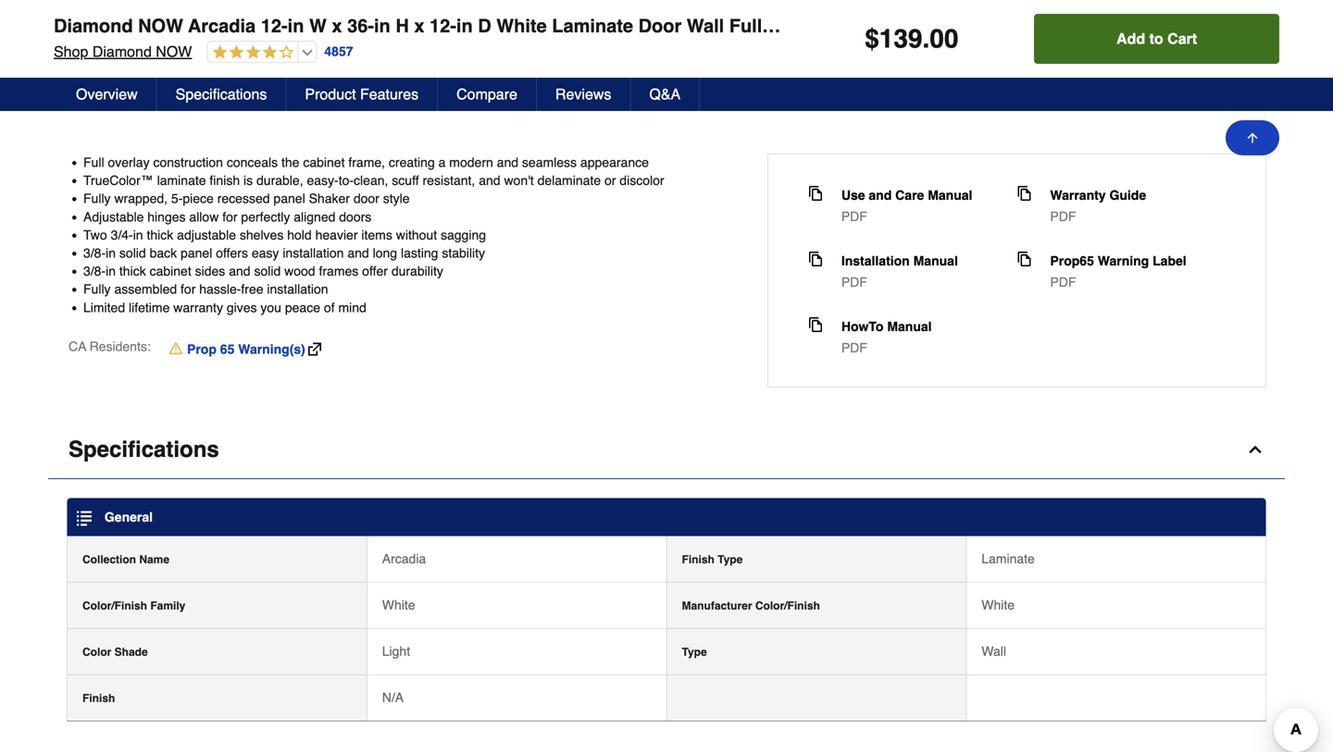 Task type: vqa. For each thing, say whether or not it's contained in the screenshot.


Task type: describe. For each thing, give the bounding box(es) containing it.
0 vertical spatial specifications button
[[157, 78, 286, 111]]

in down adjustable
[[133, 228, 143, 242]]

heavier
[[315, 228, 358, 242]]

warranty guide link
[[1050, 186, 1146, 205]]

diamond®
[[850, 76, 911, 91]]

and down "streamlined"
[[69, 98, 90, 113]]

truecolor™ inside the full overlay construction conceals the cabinet frame, creating a modern and seamless appearance truecolor™ laminate finish is durable, easy-to-clean, scuff resistant, and won't delaminate or discolor fully wrapped, 5-piece recessed panel shaker door style adjustable hinges allow for perfectly aligned doors two 3/4-in thick adjustable shelves hold heavier items without sagging 3/8-in solid back panel offers easy installation and long lasting stability 3/8-in thick cabinet sides and solid wood frames offer durability fully assembled for hassle-free installation limited lifetime warranty gives you peace of mind
[[83, 173, 153, 188]]

manufacturer color/finish
[[682, 600, 820, 613]]

0 vertical spatial diamond
[[54, 15, 133, 37]]

0 vertical spatial type
[[718, 554, 743, 567]]

piece
[[183, 191, 214, 206]]

care
[[895, 188, 924, 203]]

0 vertical spatial fully
[[729, 15, 772, 37]]

0 horizontal spatial for
[[181, 282, 196, 297]]

in left 'd'
[[456, 15, 473, 37]]

1 horizontal spatial finish
[[372, 76, 402, 91]]

w
[[309, 15, 327, 37]]

gives
[[227, 300, 257, 315]]

laminate
[[157, 173, 206, 188]]

1 vertical spatial for
[[222, 209, 237, 224]]

adjustable
[[83, 209, 144, 224]]

product features button
[[286, 78, 438, 111]]

1 horizontal spatial cabinet
[[303, 155, 345, 170]]

q&a button
[[631, 78, 700, 111]]

long
[[373, 246, 397, 261]]

1 vertical spatial fully
[[83, 191, 111, 206]]

perfectly
[[241, 209, 290, 224]]

add to cart button
[[1034, 14, 1279, 64]]

of
[[324, 300, 335, 315]]

clean, inside streamlined styling and a durable white truecolor™ finish make arcadia a timeless choice for a kitchen that is simple and on trend. the diamond® truecolor™ finish is durable, easy-to-clean, scuff resistant, and won't delaminate or discolor.
[[1132, 76, 1167, 91]]

for inside streamlined styling and a durable white truecolor™ finish make arcadia a timeless choice for a kitchen that is simple and on trend. the diamond® truecolor™ finish is durable, easy-to-clean, scuff resistant, and won't delaminate or discolor.
[[591, 76, 606, 91]]

use and care manual link
[[841, 186, 972, 205]]

2 horizontal spatial is
[[1022, 76, 1032, 91]]

finish for finish
[[82, 692, 115, 705]]

0 vertical spatial overview button
[[48, 0, 1285, 54]]

1 vertical spatial now
[[156, 43, 192, 60]]

installation manual pdf
[[841, 254, 958, 290]]

2 horizontal spatial white
[[982, 598, 1015, 613]]

two
[[83, 228, 107, 242]]

1 vertical spatial overview button
[[57, 78, 157, 111]]

manual inside 'use and care manual pdf'
[[928, 188, 972, 203]]

1 horizontal spatial white
[[496, 15, 547, 37]]

name
[[139, 554, 169, 567]]

general
[[105, 510, 153, 525]]

3/4-
[[111, 228, 133, 242]]

4857
[[324, 44, 353, 59]]

shelves
[[240, 228, 284, 242]]

and right styling at the left of page
[[182, 76, 203, 91]]

recessed
[[217, 191, 270, 206]]

kitchen
[[620, 76, 661, 91]]

lifetime
[[129, 300, 170, 315]]

n/a
[[382, 691, 404, 705]]

warranty
[[173, 300, 223, 315]]

and down offers
[[229, 264, 250, 279]]

document image for installation
[[808, 252, 823, 267]]

36-
[[347, 15, 374, 37]]

durable, inside streamlined styling and a durable white truecolor™ finish make arcadia a timeless choice for a kitchen that is simple and on trend. the diamond® truecolor™ finish is durable, easy-to-clean, scuff resistant, and won't delaminate or discolor.
[[1035, 76, 1082, 91]]

panel
[[1052, 15, 1101, 37]]

full overlay construction conceals the cabinet frame, creating a modern and seamless appearance truecolor™ laminate finish is durable, easy-to-clean, scuff resistant, and won't delaminate or discolor fully wrapped, 5-piece recessed panel shaker door style adjustable hinges allow for perfectly aligned doors two 3/4-in thick adjustable shelves hold heavier items without sagging 3/8-in solid back panel offers easy installation and long lasting stability 3/8-in thick cabinet sides and solid wood frames offer durability fully assembled for hassle-free installation limited lifetime warranty gives you peace of mind
[[83, 155, 664, 315]]

document image for prop65
[[1017, 252, 1032, 267]]

and inside 'use and care manual pdf'
[[869, 188, 892, 203]]

features
[[360, 86, 419, 103]]

arrow up image
[[1245, 131, 1260, 145]]

$ 139 . 00
[[865, 24, 959, 54]]

overview for bottom overview button
[[76, 86, 138, 103]]

doors
[[339, 209, 372, 224]]

0 vertical spatial now
[[138, 15, 183, 37]]

ca residents:
[[69, 339, 151, 354]]

1 3/8- from the top
[[83, 246, 106, 261]]

shop
[[54, 43, 88, 60]]

diamond now arcadia 12-in w x 36-in h x 12-in d white laminate door wall fully assembled cabinet (recessed panel shaker door style)
[[54, 15, 1272, 37]]

aligned
[[294, 209, 335, 224]]

0 vertical spatial wall
[[687, 15, 724, 37]]

manufacturer
[[682, 600, 752, 613]]

compare button
[[438, 78, 537, 111]]

peace
[[285, 300, 320, 315]]

a inside the full overlay construction conceals the cabinet frame, creating a modern and seamless appearance truecolor™ laminate finish is durable, easy-to-clean, scuff resistant, and won't delaminate or discolor fully wrapped, 5-piece recessed panel shaker door style adjustable hinges allow for perfectly aligned doors two 3/4-in thick adjustable shelves hold heavier items without sagging 3/8-in solid back panel offers easy installation and long lasting stability 3/8-in thick cabinet sides and solid wood frames offer durability fully assembled for hassle-free installation limited lifetime warranty gives you peace of mind
[[438, 155, 446, 170]]

2 x from the left
[[414, 15, 424, 37]]

white
[[264, 76, 295, 91]]

0 horizontal spatial arcadia
[[188, 15, 256, 37]]

00
[[930, 24, 959, 54]]

0 horizontal spatial laminate
[[552, 15, 633, 37]]

shade
[[114, 646, 148, 659]]

creating
[[389, 155, 435, 170]]

installation
[[841, 254, 910, 268]]

is inside the full overlay construction conceals the cabinet frame, creating a modern and seamless appearance truecolor™ laminate finish is durable, easy-to-clean, scuff resistant, and won't delaminate or discolor fully wrapped, 5-piece recessed panel shaker door style adjustable hinges allow for perfectly aligned doors two 3/4-in thick adjustable shelves hold heavier items without sagging 3/8-in solid back panel offers easy installation and long lasting stability 3/8-in thick cabinet sides and solid wood frames offer durability fully assembled for hassle-free installation limited lifetime warranty gives you peace of mind
[[243, 173, 253, 188]]

65
[[220, 342, 235, 357]]

.
[[923, 24, 930, 54]]

style)
[[1221, 15, 1272, 37]]

and right modern on the left top of the page
[[497, 155, 518, 170]]

the
[[281, 155, 299, 170]]

pdf for howto manual pdf
[[841, 341, 867, 356]]

compare
[[457, 86, 517, 103]]

ca
[[69, 339, 86, 354]]

collection name
[[82, 554, 169, 567]]

free
[[241, 282, 263, 297]]

collection
[[82, 554, 136, 567]]

use
[[841, 188, 865, 203]]

scuff inside the full overlay construction conceals the cabinet frame, creating a modern and seamless appearance truecolor™ laminate finish is durable, easy-to-clean, scuff resistant, and won't delaminate or discolor fully wrapped, 5-piece recessed panel shaker door style adjustable hinges allow for perfectly aligned doors two 3/4-in thick adjustable shelves hold heavier items without sagging 3/8-in solid back panel offers easy installation and long lasting stability 3/8-in thick cabinet sides and solid wood frames offer durability fully assembled for hassle-free installation limited lifetime warranty gives you peace of mind
[[392, 173, 419, 188]]

overlay
[[108, 155, 150, 170]]

easy
[[252, 246, 279, 261]]

streamlined styling and a durable white truecolor™ finish make arcadia a timeless choice for a kitchen that is simple and on trend. the diamond® truecolor™ finish is durable, easy-to-clean, scuff resistant, and won't delaminate or discolor.
[[69, 76, 1254, 113]]

1 horizontal spatial truecolor™
[[298, 76, 368, 91]]

d
[[478, 15, 491, 37]]

durable, inside the full overlay construction conceals the cabinet frame, creating a modern and seamless appearance truecolor™ laminate finish is durable, easy-to-clean, scuff resistant, and won't delaminate or discolor fully wrapped, 5-piece recessed panel shaker door style adjustable hinges allow for perfectly aligned doors two 3/4-in thick adjustable shelves hold heavier items without sagging 3/8-in solid back panel offers easy installation and long lasting stability 3/8-in thick cabinet sides and solid wood frames offer durability fully assembled for hassle-free installation limited lifetime warranty gives you peace of mind
[[256, 173, 303, 188]]

timeless
[[499, 76, 546, 91]]

in left the w
[[288, 15, 304, 37]]

reviews button
[[537, 78, 631, 111]]

manual for howto manual pdf
[[887, 319, 932, 334]]

simple
[[703, 76, 741, 91]]

5-
[[171, 191, 183, 206]]

0 horizontal spatial white
[[382, 598, 415, 613]]

shop diamond now
[[54, 43, 192, 60]]

pdf inside 'use and care manual pdf'
[[841, 209, 867, 224]]

durable
[[218, 76, 261, 91]]

frames
[[319, 264, 359, 279]]

discolor
[[620, 173, 664, 188]]

easy- inside the full overlay construction conceals the cabinet frame, creating a modern and seamless appearance truecolor™ laminate finish is durable, easy-to-clean, scuff resistant, and won't delaminate or discolor fully wrapped, 5-piece recessed panel shaker door style adjustable hinges allow for perfectly aligned doors two 3/4-in thick adjustable shelves hold heavier items without sagging 3/8-in solid back panel offers easy installation and long lasting stability 3/8-in thick cabinet sides and solid wood frames offer durability fully assembled for hassle-free installation limited lifetime warranty gives you peace of mind
[[307, 173, 339, 188]]

prop 65 warning(s) link
[[169, 340, 321, 359]]

without
[[396, 228, 437, 242]]

howto manual link
[[841, 318, 932, 336]]

guide
[[1109, 188, 1146, 203]]

light
[[382, 644, 410, 659]]

(recessed
[[954, 15, 1047, 37]]

2 horizontal spatial finish
[[988, 76, 1019, 91]]

easy- inside streamlined styling and a durable white truecolor™ finish make arcadia a timeless choice for a kitchen that is simple and on trend. the diamond® truecolor™ finish is durable, easy-to-clean, scuff resistant, and won't delaminate or discolor.
[[1086, 76, 1117, 91]]

pdf for warranty guide pdf
[[1050, 209, 1076, 224]]

to- inside streamlined styling and a durable white truecolor™ finish make arcadia a timeless choice for a kitchen that is simple and on trend. the diamond® truecolor™ finish is durable, easy-to-clean, scuff resistant, and won't delaminate or discolor.
[[1117, 76, 1132, 91]]

limited
[[83, 300, 125, 315]]

warning(s)
[[238, 342, 305, 357]]



Task type: locate. For each thing, give the bounding box(es) containing it.
is right that on the top of the page
[[690, 76, 700, 91]]

pdf for installation manual pdf
[[841, 275, 867, 290]]

modern
[[449, 155, 493, 170]]

cabinet down back at the left of the page
[[150, 264, 191, 279]]

0 vertical spatial to-
[[1117, 76, 1132, 91]]

truecolor™ down 00
[[915, 76, 985, 91]]

overview down shop diamond now
[[76, 86, 138, 103]]

h
[[396, 15, 409, 37]]

howto
[[841, 319, 884, 334]]

1 horizontal spatial durable,
[[1035, 76, 1082, 91]]

overview button
[[48, 0, 1285, 54], [57, 78, 157, 111]]

use and care manual pdf
[[841, 188, 972, 224]]

1 vertical spatial easy-
[[307, 173, 339, 188]]

1 horizontal spatial thick
[[147, 228, 173, 242]]

solid down easy
[[254, 264, 281, 279]]

2 horizontal spatial for
[[591, 76, 606, 91]]

0 vertical spatial finish
[[682, 554, 715, 567]]

1 vertical spatial 3/8-
[[83, 264, 106, 279]]

document image
[[1017, 252, 1032, 267], [808, 318, 823, 332]]

conceals
[[227, 155, 278, 170]]

a left kitchen
[[610, 76, 617, 91]]

2 color/finish from the left
[[755, 600, 820, 613]]

2 horizontal spatial arcadia
[[441, 76, 484, 91]]

easy- up aligned
[[307, 173, 339, 188]]

0 vertical spatial thick
[[147, 228, 173, 242]]

finish
[[682, 554, 715, 567], [82, 692, 115, 705]]

x right the w
[[332, 15, 342, 37]]

in up limited
[[106, 264, 116, 279]]

document image for warranty
[[1017, 186, 1032, 201]]

finish for finish type
[[682, 554, 715, 567]]

0 horizontal spatial durable,
[[256, 173, 303, 188]]

clean, inside the full overlay construction conceals the cabinet frame, creating a modern and seamless appearance truecolor™ laminate finish is durable, easy-to-clean, scuff resistant, and won't delaminate or discolor fully wrapped, 5-piece recessed panel shaker door style adjustable hinges allow for perfectly aligned doors two 3/4-in thick adjustable shelves hold heavier items without sagging 3/8-in solid back panel offers easy installation and long lasting stability 3/8-in thick cabinet sides and solid wood frames offer durability fully assembled for hassle-free installation limited lifetime warranty gives you peace of mind
[[354, 173, 388, 188]]

discolor.
[[209, 98, 257, 113]]

0 vertical spatial panel
[[273, 191, 305, 206]]

product features
[[305, 86, 419, 103]]

warranty
[[1050, 188, 1106, 203]]

or inside streamlined styling and a durable white truecolor™ finish make arcadia a timeless choice for a kitchen that is simple and on trend. the diamond® truecolor™ finish is durable, easy-to-clean, scuff resistant, and won't delaminate or discolor.
[[194, 98, 206, 113]]

add
[[1117, 30, 1145, 47]]

1 vertical spatial panel
[[181, 246, 212, 261]]

specifications button
[[157, 78, 286, 111], [48, 421, 1285, 480]]

pdf inside installation manual pdf
[[841, 275, 867, 290]]

scuff inside streamlined styling and a durable white truecolor™ finish make arcadia a timeless choice for a kitchen that is simple and on trend. the diamond® truecolor™ finish is durable, easy-to-clean, scuff resistant, and won't delaminate or discolor.
[[1171, 76, 1198, 91]]

document image left prop65
[[1017, 252, 1032, 267]]

specifications for top the specifications button
[[176, 86, 267, 103]]

or down 'appearance'
[[604, 173, 616, 188]]

stability
[[442, 246, 485, 261]]

cart
[[1168, 30, 1197, 47]]

1 horizontal spatial x
[[414, 15, 424, 37]]

sagging
[[441, 228, 486, 242]]

product
[[305, 86, 356, 103]]

1 door from the left
[[638, 15, 682, 37]]

fully up limited
[[83, 282, 111, 297]]

allow
[[189, 209, 219, 224]]

2 vertical spatial for
[[181, 282, 196, 297]]

0 horizontal spatial is
[[243, 173, 253, 188]]

0 horizontal spatial type
[[682, 646, 707, 659]]

in left h
[[374, 15, 390, 37]]

installation down "wood"
[[267, 282, 328, 297]]

fully
[[729, 15, 772, 37], [83, 191, 111, 206], [83, 282, 111, 297]]

offer
[[362, 264, 388, 279]]

finish left make
[[372, 76, 402, 91]]

residents:
[[89, 339, 151, 354]]

chevron up image
[[1246, 441, 1265, 459]]

1 horizontal spatial color/finish
[[755, 600, 820, 613]]

pdf down warranty
[[1050, 209, 1076, 224]]

0 horizontal spatial resistant,
[[423, 173, 475, 188]]

prop 65 warning(s)
[[187, 342, 305, 357]]

type down manufacturer
[[682, 646, 707, 659]]

durable, down panel
[[1035, 76, 1082, 91]]

warning image
[[169, 341, 182, 356]]

to- down add
[[1117, 76, 1132, 91]]

1 horizontal spatial delaminate
[[537, 173, 601, 188]]

1 horizontal spatial arcadia
[[382, 552, 426, 567]]

12- up 4 stars image
[[261, 15, 288, 37]]

0 horizontal spatial easy-
[[307, 173, 339, 188]]

for up warranty
[[181, 282, 196, 297]]

1 horizontal spatial shaker
[[1106, 15, 1168, 37]]

cabinet
[[881, 15, 949, 37]]

easy- down add
[[1086, 76, 1117, 91]]

durable,
[[1035, 76, 1082, 91], [256, 173, 303, 188]]

1 vertical spatial to-
[[339, 173, 354, 188]]

clean, down add to cart button
[[1132, 76, 1167, 91]]

0 horizontal spatial thick
[[119, 264, 146, 279]]

pdf down use
[[841, 209, 867, 224]]

0 horizontal spatial won't
[[94, 98, 124, 113]]

0 horizontal spatial shaker
[[309, 191, 350, 206]]

document image for use
[[808, 186, 823, 201]]

color/finish
[[82, 600, 147, 613], [755, 600, 820, 613]]

solid down 3/4-
[[119, 246, 146, 261]]

arcadia inside streamlined styling and a durable white truecolor™ finish make arcadia a timeless choice for a kitchen that is simple and on trend. the diamond® truecolor™ finish is durable, easy-to-clean, scuff resistant, and won't delaminate or discolor.
[[441, 76, 484, 91]]

1 horizontal spatial door
[[1173, 15, 1216, 37]]

2 door from the left
[[1173, 15, 1216, 37]]

2 vertical spatial arcadia
[[382, 552, 426, 567]]

durable, down the
[[256, 173, 303, 188]]

pdf down prop65
[[1050, 275, 1076, 290]]

shaker inside the full overlay construction conceals the cabinet frame, creating a modern and seamless appearance truecolor™ laminate finish is durable, easy-to-clean, scuff resistant, and won't delaminate or discolor fully wrapped, 5-piece recessed panel shaker door style adjustable hinges allow for perfectly aligned doors two 3/4-in thick adjustable shelves hold heavier items without sagging 3/8-in solid back panel offers easy installation and long lasting stability 3/8-in thick cabinet sides and solid wood frames offer durability fully assembled for hassle-free installation limited lifetime warranty gives you peace of mind
[[309, 191, 350, 206]]

delaminate inside streamlined styling and a durable white truecolor™ finish make arcadia a timeless choice for a kitchen that is simple and on trend. the diamond® truecolor™ finish is durable, easy-to-clean, scuff resistant, and won't delaminate or discolor.
[[127, 98, 191, 113]]

pdf inside howto manual pdf
[[841, 341, 867, 356]]

door
[[638, 15, 682, 37], [1173, 15, 1216, 37]]

1 horizontal spatial for
[[222, 209, 237, 224]]

a left durable
[[207, 76, 214, 91]]

1 vertical spatial laminate
[[982, 552, 1035, 567]]

0 horizontal spatial x
[[332, 15, 342, 37]]

0 horizontal spatial finish
[[210, 173, 240, 188]]

0 vertical spatial scuff
[[1171, 76, 1198, 91]]

scuff down creating
[[392, 173, 419, 188]]

specifications
[[176, 86, 267, 103], [69, 437, 219, 462]]

manual for installation manual pdf
[[913, 254, 958, 268]]

0 horizontal spatial delaminate
[[127, 98, 191, 113]]

0 horizontal spatial finish
[[82, 692, 115, 705]]

pdf down installation
[[841, 275, 867, 290]]

resistant, inside the full overlay construction conceals the cabinet frame, creating a modern and seamless appearance truecolor™ laminate finish is durable, easy-to-clean, scuff resistant, and won't delaminate or discolor fully wrapped, 5-piece recessed panel shaker door style adjustable hinges allow for perfectly aligned doors two 3/4-in thick adjustable shelves hold heavier items without sagging 3/8-in solid back panel offers easy installation and long lasting stability 3/8-in thick cabinet sides and solid wood frames offer durability fully assembled for hassle-free installation limited lifetime warranty gives you peace of mind
[[423, 173, 475, 188]]

to-
[[1117, 76, 1132, 91], [339, 173, 354, 188]]

139
[[879, 24, 923, 54]]

fully up on
[[729, 15, 772, 37]]

truecolor™
[[298, 76, 368, 91], [915, 76, 985, 91], [83, 173, 153, 188]]

2 12- from the left
[[430, 15, 456, 37]]

now up shop diamond now
[[138, 15, 183, 37]]

1 vertical spatial specifications button
[[48, 421, 1285, 480]]

in down 3/4-
[[106, 246, 116, 261]]

manual inside installation manual pdf
[[913, 254, 958, 268]]

panel down adjustable
[[181, 246, 212, 261]]

document image left installation
[[808, 252, 823, 267]]

prop
[[187, 342, 217, 357]]

0 vertical spatial clean,
[[1132, 76, 1167, 91]]

streamlined
[[69, 76, 138, 91]]

a left modern on the left top of the page
[[438, 155, 446, 170]]

white
[[496, 15, 547, 37], [382, 598, 415, 613], [982, 598, 1015, 613]]

1 vertical spatial cabinet
[[150, 264, 191, 279]]

finish down color at the left bottom of page
[[82, 692, 115, 705]]

12-
[[261, 15, 288, 37], [430, 15, 456, 37]]

1 horizontal spatial panel
[[273, 191, 305, 206]]

offers
[[216, 246, 248, 261]]

1 vertical spatial arcadia
[[441, 76, 484, 91]]

1 vertical spatial thick
[[119, 264, 146, 279]]

list view image
[[77, 511, 92, 526]]

$
[[865, 24, 879, 54]]

resistant, down modern on the left top of the page
[[423, 173, 475, 188]]

a left timeless
[[488, 76, 495, 91]]

pdf inside prop65 warning label pdf
[[1050, 275, 1076, 290]]

diamond up shop
[[54, 15, 133, 37]]

1 vertical spatial installation
[[267, 282, 328, 297]]

prop65
[[1050, 254, 1094, 268]]

0 vertical spatial easy-
[[1086, 76, 1117, 91]]

color/finish family
[[82, 600, 185, 613]]

family
[[150, 600, 185, 613]]

or
[[194, 98, 206, 113], [604, 173, 616, 188]]

0 horizontal spatial or
[[194, 98, 206, 113]]

0 horizontal spatial clean,
[[354, 173, 388, 188]]

cabinet right the
[[303, 155, 345, 170]]

won't down seamless
[[504, 173, 534, 188]]

full
[[83, 155, 104, 170]]

add to cart
[[1117, 30, 1197, 47]]

back
[[150, 246, 177, 261]]

1 vertical spatial shaker
[[309, 191, 350, 206]]

1 vertical spatial durable,
[[256, 173, 303, 188]]

1 horizontal spatial won't
[[504, 173, 534, 188]]

document image for howto
[[808, 318, 823, 332]]

color
[[82, 646, 111, 659]]

0 horizontal spatial color/finish
[[82, 600, 147, 613]]

specifications up general
[[69, 437, 219, 462]]

panel up perfectly
[[273, 191, 305, 206]]

delaminate down styling at the left of page
[[127, 98, 191, 113]]

manual right installation
[[913, 254, 958, 268]]

overview button up that on the top of the page
[[48, 0, 1285, 54]]

pdf down howto
[[841, 341, 867, 356]]

2 horizontal spatial truecolor™
[[915, 76, 985, 91]]

0 vertical spatial solid
[[119, 246, 146, 261]]

manual right howto
[[887, 319, 932, 334]]

0 vertical spatial shaker
[[1106, 15, 1168, 37]]

manual right care
[[928, 188, 972, 203]]

specifications for the bottom the specifications button
[[69, 437, 219, 462]]

sides
[[195, 264, 225, 279]]

document image left use
[[808, 186, 823, 201]]

2 vertical spatial manual
[[887, 319, 932, 334]]

fully up adjustable
[[83, 191, 111, 206]]

hassle-
[[199, 282, 241, 297]]

0 horizontal spatial document image
[[808, 318, 823, 332]]

4 stars image
[[208, 44, 294, 62]]

door right to
[[1173, 15, 1216, 37]]

and down modern on the left top of the page
[[479, 173, 500, 188]]

q&a
[[649, 86, 681, 103]]

on
[[769, 76, 784, 91]]

specifications down 4 stars image
[[176, 86, 267, 103]]

document image left howto
[[808, 318, 823, 332]]

warning
[[1098, 254, 1149, 268]]

is down (recessed
[[1022, 76, 1032, 91]]

won't
[[94, 98, 124, 113], [504, 173, 534, 188]]

and right use
[[869, 188, 892, 203]]

won't inside the full overlay construction conceals the cabinet frame, creating a modern and seamless appearance truecolor™ laminate finish is durable, easy-to-clean, scuff resistant, and won't delaminate or discolor fully wrapped, 5-piece recessed panel shaker door style adjustable hinges allow for perfectly aligned doors two 3/4-in thick adjustable shelves hold heavier items without sagging 3/8-in solid back panel offers easy installation and long lasting stability 3/8-in thick cabinet sides and solid wood frames offer durability fully assembled for hassle-free installation limited lifetime warranty gives you peace of mind
[[504, 173, 534, 188]]

0 horizontal spatial scuff
[[392, 173, 419, 188]]

document image
[[808, 186, 823, 201], [1017, 186, 1032, 201], [808, 252, 823, 267]]

is down conceals
[[243, 173, 253, 188]]

1 vertical spatial diamond
[[92, 43, 152, 60]]

to- up door
[[339, 173, 354, 188]]

warranty guide pdf
[[1050, 188, 1146, 224]]

and left on
[[744, 76, 766, 91]]

0 horizontal spatial 12-
[[261, 15, 288, 37]]

overview up shop diamond now
[[69, 11, 167, 37]]

color/finish right manufacturer
[[755, 600, 820, 613]]

0 vertical spatial manual
[[928, 188, 972, 203]]

for down the recessed
[[222, 209, 237, 224]]

the
[[824, 76, 846, 91]]

1 vertical spatial scuff
[[392, 173, 419, 188]]

prop65 warning label pdf
[[1050, 254, 1187, 290]]

overview for the top overview button
[[69, 11, 167, 37]]

finish down (recessed
[[988, 76, 1019, 91]]

0 horizontal spatial to-
[[339, 173, 354, 188]]

x right h
[[414, 15, 424, 37]]

0 vertical spatial for
[[591, 76, 606, 91]]

1 vertical spatial type
[[682, 646, 707, 659]]

finish type
[[682, 554, 743, 567]]

seamless
[[522, 155, 577, 170]]

document image left warranty
[[1017, 186, 1032, 201]]

1 horizontal spatial resistant,
[[1201, 76, 1254, 91]]

delaminate inside the full overlay construction conceals the cabinet frame, creating a modern and seamless appearance truecolor™ laminate finish is durable, easy-to-clean, scuff resistant, and won't delaminate or discolor fully wrapped, 5-piece recessed panel shaker door style adjustable hinges allow for perfectly aligned doors two 3/4-in thick adjustable shelves hold heavier items without sagging 3/8-in solid back panel offers easy installation and long lasting stability 3/8-in thick cabinet sides and solid wood frames offer durability fully assembled for hassle-free installation limited lifetime warranty gives you peace of mind
[[537, 173, 601, 188]]

1 vertical spatial delaminate
[[537, 173, 601, 188]]

0 vertical spatial arcadia
[[188, 15, 256, 37]]

truecolor™ down overlay
[[83, 173, 153, 188]]

or inside the full overlay construction conceals the cabinet frame, creating a modern and seamless appearance truecolor™ laminate finish is durable, easy-to-clean, scuff resistant, and won't delaminate or discolor fully wrapped, 5-piece recessed panel shaker door style adjustable hinges allow for perfectly aligned doors two 3/4-in thick adjustable shelves hold heavier items without sagging 3/8-in solid back panel offers easy installation and long lasting stability 3/8-in thick cabinet sides and solid wood frames offer durability fully assembled for hassle-free installation limited lifetime warranty gives you peace of mind
[[604, 173, 616, 188]]

label
[[1153, 254, 1187, 268]]

0 horizontal spatial panel
[[181, 246, 212, 261]]

mind
[[338, 300, 366, 315]]

door up that on the top of the page
[[638, 15, 682, 37]]

link icon image
[[308, 343, 321, 356]]

thick up assembled
[[119, 264, 146, 279]]

that
[[665, 76, 687, 91]]

hold
[[287, 228, 312, 242]]

finish up manufacturer
[[682, 554, 715, 567]]

2 3/8- from the top
[[83, 264, 106, 279]]

1 horizontal spatial type
[[718, 554, 743, 567]]

and up offer
[[347, 246, 369, 261]]

0 vertical spatial or
[[194, 98, 206, 113]]

1 horizontal spatial wall
[[982, 644, 1006, 659]]

resistant, inside streamlined styling and a durable white truecolor™ finish make arcadia a timeless choice for a kitchen that is simple and on trend. the diamond® truecolor™ finish is durable, easy-to-clean, scuff resistant, and won't delaminate or discolor.
[[1201, 76, 1254, 91]]

installation manual link
[[841, 252, 958, 270]]

now
[[138, 15, 183, 37], [156, 43, 192, 60]]

you
[[261, 300, 281, 315]]

1 color/finish from the left
[[82, 600, 147, 613]]

to- inside the full overlay construction conceals the cabinet frame, creating a modern and seamless appearance truecolor™ laminate finish is durable, easy-to-clean, scuff resistant, and won't delaminate or discolor fully wrapped, 5-piece recessed panel shaker door style adjustable hinges allow for perfectly aligned doors two 3/4-in thick adjustable shelves hold heavier items without sagging 3/8-in solid back panel offers easy installation and long lasting stability 3/8-in thick cabinet sides and solid wood frames offer durability fully assembled for hassle-free installation limited lifetime warranty gives you peace of mind
[[339, 173, 354, 188]]

1 vertical spatial resistant,
[[423, 173, 475, 188]]

1 x from the left
[[332, 15, 342, 37]]

delaminate down seamless
[[537, 173, 601, 188]]

scuff down cart
[[1171, 76, 1198, 91]]

assembled
[[114, 282, 177, 297]]

for right choice at the top of the page
[[591, 76, 606, 91]]

3/8-
[[83, 246, 106, 261], [83, 264, 106, 279]]

12- right h
[[430, 15, 456, 37]]

1 horizontal spatial to-
[[1117, 76, 1132, 91]]

is
[[690, 76, 700, 91], [1022, 76, 1032, 91], [243, 173, 253, 188]]

durability
[[391, 264, 443, 279]]

diamond up "streamlined"
[[92, 43, 152, 60]]

1 horizontal spatial or
[[604, 173, 616, 188]]

won't down "streamlined"
[[94, 98, 124, 113]]

type up manufacturer
[[718, 554, 743, 567]]

reviews
[[555, 86, 611, 103]]

overview button down shop diamond now
[[57, 78, 157, 111]]

2 vertical spatial fully
[[83, 282, 111, 297]]

0 vertical spatial specifications
[[176, 86, 267, 103]]

or left discolor.
[[194, 98, 206, 113]]

1 horizontal spatial is
[[690, 76, 700, 91]]

color/finish up color shade
[[82, 600, 147, 613]]

1 horizontal spatial laminate
[[982, 552, 1035, 567]]

0 vertical spatial document image
[[1017, 252, 1032, 267]]

1 12- from the left
[[261, 15, 288, 37]]

clean, down frame,
[[354, 173, 388, 188]]

1 horizontal spatial solid
[[254, 264, 281, 279]]

1 horizontal spatial 12-
[[430, 15, 456, 37]]

0 horizontal spatial cabinet
[[150, 264, 191, 279]]

1 horizontal spatial clean,
[[1132, 76, 1167, 91]]

manual inside howto manual pdf
[[887, 319, 932, 334]]

won't inside streamlined styling and a durable white truecolor™ finish make arcadia a timeless choice for a kitchen that is simple and on trend. the diamond® truecolor™ finish is durable, easy-to-clean, scuff resistant, and won't delaminate or discolor.
[[94, 98, 124, 113]]

construction
[[153, 155, 223, 170]]

0 vertical spatial installation
[[283, 246, 344, 261]]

0 horizontal spatial solid
[[119, 246, 146, 261]]

finish inside the full overlay construction conceals the cabinet frame, creating a modern and seamless appearance truecolor™ laminate finish is durable, easy-to-clean, scuff resistant, and won't delaminate or discolor fully wrapped, 5-piece recessed panel shaker door style adjustable hinges allow for perfectly aligned doors two 3/4-in thick adjustable shelves hold heavier items without sagging 3/8-in solid back panel offers easy installation and long lasting stability 3/8-in thick cabinet sides and solid wood frames offer durability fully assembled for hassle-free installation limited lifetime warranty gives you peace of mind
[[210, 173, 240, 188]]

finish up the recessed
[[210, 173, 240, 188]]

now up styling at the left of page
[[156, 43, 192, 60]]

pdf inside warranty guide pdf
[[1050, 209, 1076, 224]]

installation up "wood"
[[283, 246, 344, 261]]

assembled
[[777, 15, 876, 37]]

resistant, up arrow up icon
[[1201, 76, 1254, 91]]

truecolor™ down 4857
[[298, 76, 368, 91]]

0 vertical spatial durable,
[[1035, 76, 1082, 91]]

hinges
[[147, 209, 186, 224]]

0 horizontal spatial door
[[638, 15, 682, 37]]

thick up back at the left of the page
[[147, 228, 173, 242]]



